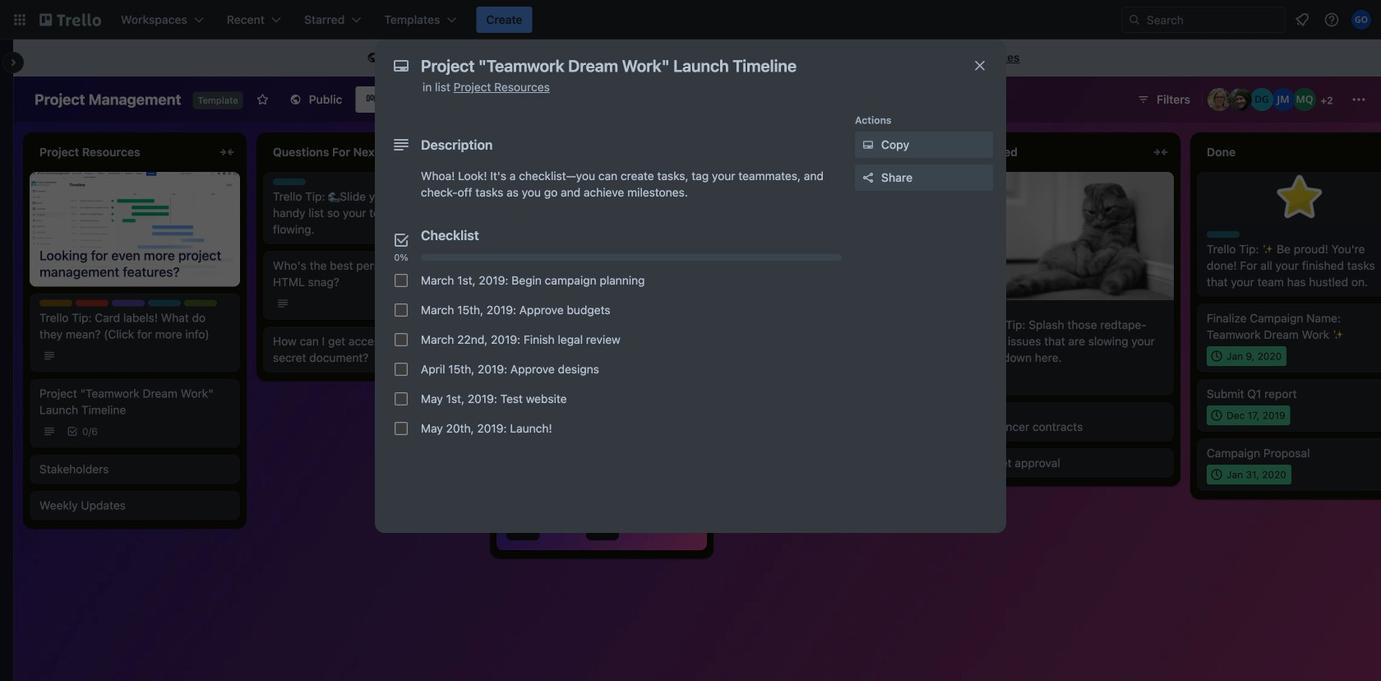 Task type: describe. For each thing, give the bounding box(es) containing it.
star or unstar board image
[[256, 93, 270, 106]]

melody qiao (melodyqiao) image
[[1294, 88, 1317, 111]]

show menu image
[[1351, 91, 1368, 108]]

jordan mirchev (jordan_mirchev) image
[[1272, 88, 1296, 111]]

1 collapse list image from the left
[[217, 142, 237, 162]]

0 notifications image
[[1293, 10, 1313, 30]]

3 collapse list image from the left
[[1152, 142, 1171, 162]]

devan goldstein (devangoldstein2) image
[[1251, 88, 1274, 111]]

gary orlando (garyorlando) image
[[1352, 10, 1372, 30]]

customize views image
[[504, 91, 521, 108]]

1 horizontal spatial color: orange, title: "one more step" element
[[974, 409, 1007, 415]]

0 vertical spatial color: orange, title: "one more step" element
[[507, 356, 540, 363]]

primary element
[[0, 0, 1382, 39]]

board image
[[366, 92, 379, 105]]

andrea crawford (andreacrawford8) image
[[1208, 88, 1231, 111]]

2 collapse list image from the left
[[451, 142, 471, 162]]

color: red, title: "priority" element
[[76, 300, 109, 307]]

caity (caity) image
[[1230, 88, 1253, 111]]



Task type: locate. For each thing, give the bounding box(es) containing it.
Search field
[[1142, 8, 1286, 31]]

0 horizontal spatial color: orange, title: "one more step" element
[[507, 356, 540, 363]]

color: lime, title: "halp" element
[[184, 300, 217, 307]]

1 vertical spatial color: purple, title: "design team" element
[[112, 300, 145, 307]]

None checkbox
[[395, 304, 408, 317], [395, 333, 408, 346], [395, 304, 408, 317], [395, 333, 408, 346]]

2 horizontal spatial collapse list image
[[1152, 142, 1171, 162]]

color: orange, title: "one more step" element
[[507, 356, 540, 363], [974, 409, 1007, 415]]

None checkbox
[[395, 274, 408, 287], [395, 363, 408, 376], [395, 392, 408, 406], [395, 422, 408, 435], [395, 274, 408, 287], [395, 363, 408, 376], [395, 392, 408, 406], [395, 422, 408, 435]]

0 horizontal spatial color: purple, title: "design team" element
[[112, 300, 145, 307]]

search image
[[1129, 13, 1142, 26]]

None text field
[[413, 51, 956, 81]]

1 vertical spatial color: orange, title: "one more step" element
[[974, 409, 1007, 415]]

color: sky, title: "trello tip" element
[[273, 178, 306, 185], [507, 178, 540, 185], [740, 178, 773, 185], [1208, 231, 1240, 238], [148, 300, 181, 307], [974, 307, 1007, 313]]

sm image
[[365, 50, 381, 67]]

1 horizontal spatial color: purple, title: "design team" element
[[507, 274, 540, 280]]

Board name text field
[[26, 86, 190, 113]]

sm image
[[860, 137, 877, 153]]

0 vertical spatial color: purple, title: "design team" element
[[507, 274, 540, 280]]

collapse list image
[[217, 142, 237, 162], [451, 142, 471, 162], [1152, 142, 1171, 162]]

color: yellow, title: "copy request" element
[[39, 300, 72, 307]]

collapse list image
[[918, 142, 938, 162]]

group
[[388, 266, 842, 443]]

0 horizontal spatial collapse list image
[[217, 142, 237, 162]]

open information menu image
[[1324, 12, 1341, 28]]

color: purple, title: "design team" element
[[507, 274, 540, 280], [112, 300, 145, 307]]

1 horizontal spatial collapse list image
[[451, 142, 471, 162]]



Task type: vqa. For each thing, say whether or not it's contained in the screenshot.
leftmost Greg Robinson (gregrobinson96) Image
no



